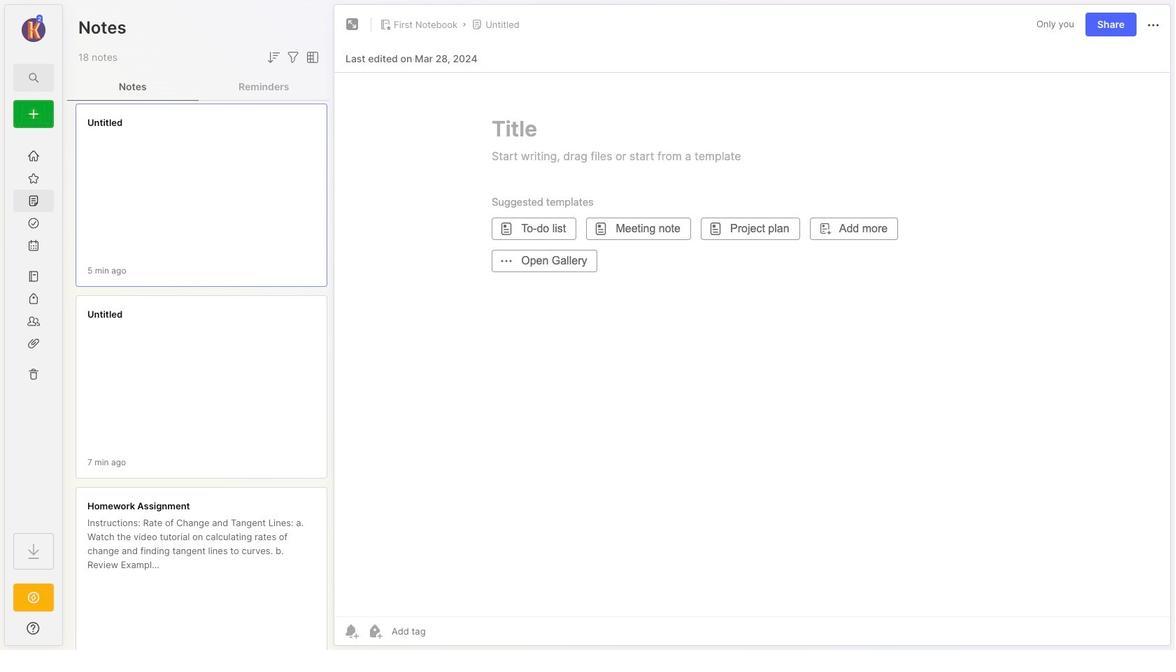 Task type: vqa. For each thing, say whether or not it's contained in the screenshot.
Account field
yes



Task type: describe. For each thing, give the bounding box(es) containing it.
more actions image
[[1146, 17, 1163, 33]]

expand note image
[[344, 16, 361, 33]]

main element
[[0, 0, 67, 650]]

View options field
[[302, 49, 321, 66]]

Add tag field
[[391, 625, 496, 638]]

WHAT'S NEW field
[[5, 617, 62, 640]]

More actions field
[[1146, 16, 1163, 33]]

Sort options field
[[265, 49, 282, 66]]

note window element
[[334, 4, 1172, 646]]

tree inside main element
[[5, 136, 62, 521]]



Task type: locate. For each thing, give the bounding box(es) containing it.
tab list
[[67, 73, 330, 101]]

home image
[[27, 149, 41, 163]]

add tag image
[[367, 623, 384, 640]]

edit search image
[[25, 69, 42, 86]]

add filters image
[[285, 49, 302, 66]]

Account field
[[5, 13, 62, 44]]

Note Editor text field
[[335, 72, 1171, 617]]

click to expand image
[[61, 624, 72, 641]]

tree
[[5, 136, 62, 521]]

upgrade image
[[25, 589, 42, 606]]

add a reminder image
[[343, 623, 360, 640]]

Add filters field
[[285, 49, 302, 66]]



